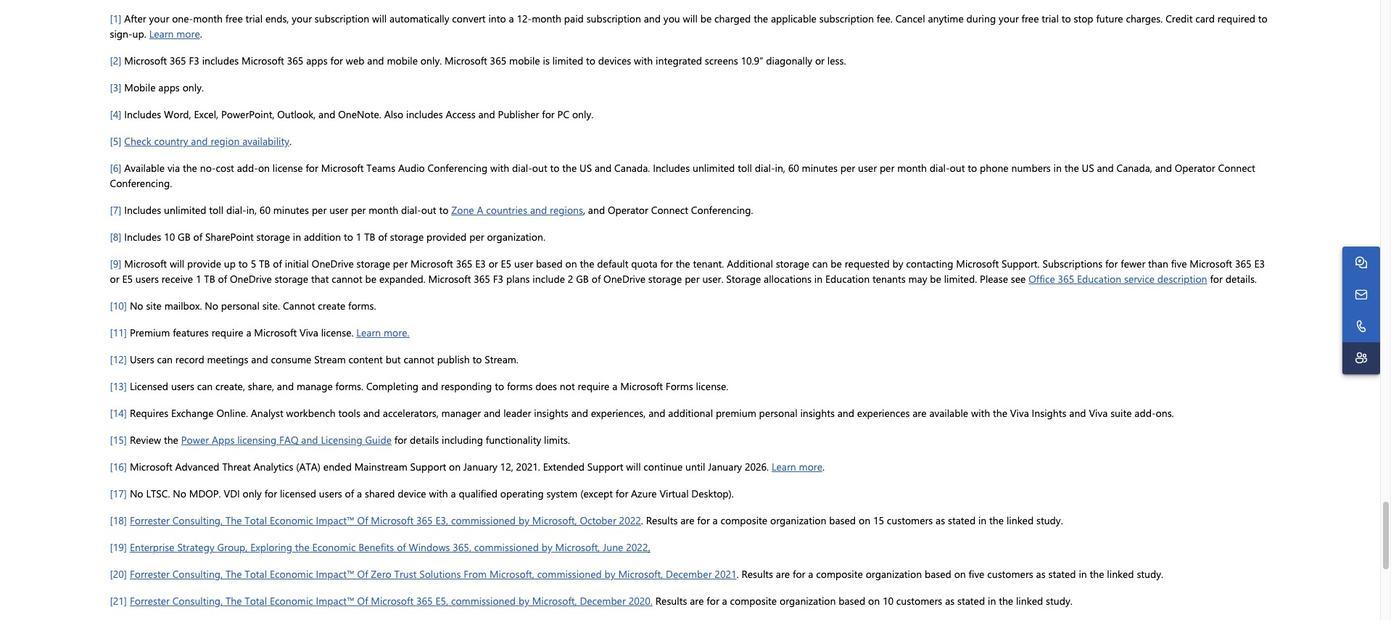 Task type: describe. For each thing, give the bounding box(es) containing it.
[19]
[[110, 541, 127, 555]]

and up accelerators,
[[422, 380, 438, 393]]

0 horizontal spatial operator
[[608, 203, 649, 217]]

1 horizontal spatial 1
[[356, 230, 362, 244]]

1 inside microsoft will provide up to 5 tb of initial onedrive storage per microsoft 365 e3 or e5 user based on the default quota for the tenant. additional storage can be requested by contacting microsoft support. subscriptions for fewer than five microsoft 365 e3 or e5 users receive 1 tb of onedrive storage that cannot be expanded. microsoft 365 f3 plans include 2 gb of onedrive storage per user. storage allocations in education tenants may be limited. please see
[[196, 272, 201, 286]]

storage up "allocations"
[[776, 257, 810, 271]]

[3] mobile apps only.
[[110, 81, 204, 95]]

1 vertical spatial results
[[742, 568, 773, 581]]

by for results are for a composite organization based on 10 customers as stated in the linked study.
[[519, 594, 530, 608]]

with right available
[[972, 407, 991, 420]]

of up provide
[[193, 230, 202, 244]]

with right device
[[429, 487, 448, 501]]

0 horizontal spatial or
[[110, 272, 119, 286]]

with right devices
[[634, 54, 653, 68]]

guide
[[365, 433, 392, 447]]

[12]
[[110, 353, 127, 367]]

1 vertical spatial license.
[[696, 380, 729, 393]]

organization for 15
[[770, 514, 827, 528]]

[12] users can record meetings and consume stream content but cannot publish to stream.
[[110, 353, 519, 367]]

be left requested
[[831, 257, 842, 271]]

1 vertical spatial composite
[[816, 568, 863, 581]]

[16] microsoft advanced threat analytics (ata) ended mainstream support on january 12, 2021. extended support will continue until january 2026. learn more .
[[110, 460, 825, 474]]

storage down [7] includes unlimited toll dial-in, 60 minutes per user per month dial-out to zone a countries and regions , and operator connect conferencing.
[[390, 230, 424, 244]]

1 horizontal spatial onedrive
[[312, 257, 354, 271]]

will up azure
[[626, 460, 641, 474]]

1 vertical spatial learn
[[357, 326, 381, 340]]

group,
[[217, 541, 248, 555]]

2 us from the left
[[1082, 161, 1095, 175]]

2 vertical spatial tb
[[204, 272, 215, 286]]

ltsc.
[[146, 487, 170, 501]]

0 horizontal spatial connect
[[651, 203, 689, 217]]

365 down ends,
[[287, 54, 304, 68]]

of for e3,
[[357, 514, 368, 528]]

by for .
[[542, 541, 553, 555]]

2 insights from the left
[[801, 407, 835, 420]]

powerpoint,
[[221, 108, 275, 121]]

qualified
[[459, 487, 498, 501]]

create,
[[216, 380, 245, 393]]

extended
[[543, 460, 585, 474]]

user inside available via the no-cost add-on license for microsoft teams audio conferencing with dial-out to the us and canada. includes unlimited toll dial-in, 60 minutes per user per month dial-out to phone numbers in the us and canada, and operator connect conferencing.
[[858, 161, 877, 175]]

add- inside available via the no-cost add-on license for microsoft teams audio conferencing with dial-out to the us and canada. includes unlimited toll dial-in, 60 minutes per user per month dial-out to phone numbers in the us and canada, and operator connect conferencing.
[[237, 161, 258, 175]]

does
[[536, 380, 557, 393]]

0 horizontal spatial unlimited
[[164, 203, 206, 217]]

microsoft inside available via the no-cost add-on license for microsoft teams audio conferencing with dial-out to the us and canada. includes unlimited toll dial-in, 60 minutes per user per month dial-out to phone numbers in the us and canada, and operator connect conferencing.
[[321, 161, 364, 175]]

power apps licensing faq and licensing guide link
[[181, 433, 392, 447]]

by for . results are for a composite organization based on 15 customers as stated in the linked study.
[[519, 514, 530, 528]]

threat
[[222, 460, 251, 474]]

1 horizontal spatial can
[[197, 380, 213, 393]]

2 e3 from the left
[[1255, 257, 1265, 271]]

to left stop
[[1062, 12, 1071, 26]]

composite for 15
[[721, 514, 768, 528]]

0 vertical spatial apps
[[306, 54, 328, 68]]

,
[[583, 203, 586, 217]]

to up regions
[[550, 161, 560, 175]]

[2] link
[[110, 54, 122, 68]]

0 vertical spatial tb
[[364, 230, 376, 244]]

1 horizontal spatial users
[[171, 380, 194, 393]]

default
[[597, 257, 629, 271]]

limits.
[[544, 433, 570, 447]]

the for forrester consulting, the total economic impact™ of zero trust solutions from microsoft, commissioned by microsoft, december 2021
[[226, 568, 242, 581]]

[20] link
[[110, 568, 127, 581]]

exchange
[[171, 407, 214, 420]]

the for forrester consulting, the total economic impact™ of microsoft 365 e3, commissioned by microsoft, october 2022
[[226, 514, 242, 528]]

3 your from the left
[[999, 12, 1019, 26]]

more.
[[384, 326, 410, 340]]

expanded.
[[379, 272, 426, 286]]

licensing
[[321, 433, 363, 447]]

[4] link
[[110, 108, 122, 121]]

to right required
[[1259, 12, 1268, 26]]

0 horizontal spatial viva
[[300, 326, 318, 340]]

1 horizontal spatial require
[[578, 380, 610, 393]]

connect inside available via the no-cost add-on license for microsoft teams audio conferencing with dial-out to the us and canada. includes unlimited toll dial-in, 60 minutes per user per month dial-out to phone numbers in the us and canada, and operator connect conferencing.
[[1219, 161, 1256, 175]]

in inside available via the no-cost add-on license for microsoft teams audio conferencing with dial-out to the us and canada. includes unlimited toll dial-in, 60 minutes per user per month dial-out to phone numbers in the us and canada, and operator connect conferencing.
[[1054, 161, 1062, 175]]

users
[[130, 353, 154, 367]]

10.9"
[[741, 54, 764, 68]]

2 support from the left
[[588, 460, 624, 474]]

features
[[173, 326, 209, 340]]

based inside microsoft will provide up to 5 tb of initial onedrive storage per microsoft 365 e3 or e5 user based on the default quota for the tenant. additional storage can be requested by contacting microsoft support. subscriptions for fewer than five microsoft 365 e3 or e5 users receive 1 tb of onedrive storage that cannot be expanded. microsoft 365 f3 plans include 2 gb of onedrive storage per user. storage allocations in education tenants may be limited. please see
[[536, 257, 563, 271]]

1 vertical spatial conferencing.
[[691, 203, 753, 217]]

no left "site"
[[130, 299, 143, 313]]

customers for 10
[[897, 594, 943, 608]]

1 horizontal spatial december
[[666, 568, 712, 581]]

1 vertical spatial stated
[[1049, 568, 1076, 581]]

[14] requires exchange online. analyst workbench tools and accelerators, manager and leader insights and experiences, and additional premium personal insights and experiences are available with the viva insights and viva suite add-ons.
[[110, 407, 1174, 420]]

word,
[[164, 108, 191, 121]]

0 horizontal spatial onedrive
[[230, 272, 272, 286]]

as for results are for a composite organization based on 10 customers as stated in the linked study.
[[945, 594, 955, 608]]

1 horizontal spatial 10
[[883, 594, 894, 608]]

to left 'zone'
[[439, 203, 449, 217]]

1 january from the left
[[464, 460, 498, 474]]

1 horizontal spatial includes
[[406, 108, 443, 121]]

to right the publish
[[473, 353, 482, 367]]

organization for 10
[[780, 594, 836, 608]]

0 horizontal spatial personal
[[221, 299, 260, 313]]

2 january from the left
[[708, 460, 742, 474]]

commissioned for 365,
[[474, 541, 539, 555]]

system
[[547, 487, 578, 501]]

[5] link
[[110, 134, 122, 148]]

pc
[[558, 108, 570, 121]]

linked for [21] forrester consulting, the total economic impact™ of microsoft 365 e5, commissioned by microsoft, december 2020 . results are for a composite organization based on 10 customers as stated in the linked study.
[[1016, 594, 1043, 608]]

1 us from the left
[[580, 161, 592, 175]]

office
[[1029, 272, 1055, 286]]

3 subscription from the left
[[820, 12, 874, 26]]

until
[[686, 460, 706, 474]]

and left the experiences
[[838, 407, 855, 420]]

storage up initial
[[257, 230, 290, 244]]

1 vertical spatial minutes
[[273, 203, 309, 217]]

1 vertical spatial linked
[[1107, 568, 1134, 581]]

leader
[[504, 407, 531, 420]]

learn more link for after your one-month free trial ends, your subscription will automatically convert into a 12-month paid subscription and you will be charged the applicable subscription fee. cancel anytime during your free trial to stop future charges. credit card required to sign-up.
[[149, 27, 200, 41]]

linked for [18] forrester consulting, the total economic impact™ of microsoft 365 e3, commissioned by microsoft, october 2022 . results are for a composite organization based on 15 customers as stated in the linked study.
[[1007, 514, 1034, 528]]

mdop.
[[189, 487, 221, 501]]

economic for e5,
[[270, 594, 313, 608]]

and left canada.
[[595, 161, 612, 175]]

available
[[930, 407, 969, 420]]

2 horizontal spatial only.
[[572, 108, 594, 121]]

0 horizontal spatial license.
[[321, 326, 354, 340]]

1 trial from the left
[[246, 12, 263, 26]]

[7] includes unlimited toll dial-in, 60 minutes per user per month dial-out to zone a countries and regions , and operator connect conferencing.
[[110, 203, 753, 217]]

is
[[543, 54, 550, 68]]

f3 inside microsoft will provide up to 5 tb of initial onedrive storage per microsoft 365 e3 or e5 user based on the default quota for the tenant. additional storage can be requested by contacting microsoft support. subscriptions for fewer than five microsoft 365 e3 or e5 users receive 1 tb of onedrive storage that cannot be expanded. microsoft 365 f3 plans include 2 gb of onedrive storage per user. storage allocations in education tenants may be limited. please see
[[493, 272, 504, 286]]

[10] link
[[110, 299, 127, 313]]

1 horizontal spatial only.
[[421, 54, 442, 68]]

to right limited at the top left
[[586, 54, 596, 68]]

[5] check country and region availability .
[[110, 134, 292, 148]]

region
[[211, 134, 240, 148]]

[8] link
[[110, 230, 122, 244]]

365 down into on the top
[[490, 54, 507, 68]]

study. for [18] forrester consulting, the total economic impact™ of microsoft 365 e3, commissioned by microsoft, october 2022 . results are for a composite organization based on 15 customers as stated in the linked study.
[[1037, 514, 1063, 528]]

vdi
[[224, 487, 240, 501]]

[8] includes 10 gb of sharepoint storage in addition to 1 tb of storage provided per organization.
[[110, 230, 546, 244]]

1 vertical spatial personal
[[759, 407, 798, 420]]

may
[[909, 272, 928, 286]]

of for solutions
[[357, 568, 368, 581]]

[19] link
[[110, 541, 127, 555]]

3 total from the top
[[245, 594, 267, 608]]

integrated
[[656, 54, 702, 68]]

1 vertical spatial only.
[[183, 81, 204, 95]]

365 left plans
[[474, 272, 490, 286]]

1 vertical spatial december
[[580, 594, 626, 608]]

and left additional
[[649, 407, 666, 420]]

sign-
[[110, 27, 132, 41]]

1 vertical spatial 60
[[260, 203, 271, 217]]

0 horizontal spatial out
[[421, 203, 436, 217]]

[1]
[[110, 12, 122, 26]]

1 vertical spatial organization
[[866, 568, 922, 581]]

365 down provided
[[456, 257, 473, 271]]

solutions
[[420, 568, 461, 581]]

toll inside available via the no-cost add-on license for microsoft teams audio conferencing with dial-out to the us and canada. includes unlimited toll dial-in, 60 minutes per user per month dial-out to phone numbers in the us and canada, and operator connect conferencing.
[[738, 161, 752, 175]]

5
[[251, 257, 256, 271]]

1 horizontal spatial more
[[799, 460, 823, 474]]

2 horizontal spatial onedrive
[[604, 272, 646, 286]]

subscriptions
[[1043, 257, 1103, 271]]

2 vertical spatial users
[[319, 487, 342, 501]]

0 horizontal spatial gb
[[178, 230, 191, 244]]

audio
[[398, 161, 425, 175]]

0 horizontal spatial in,
[[246, 203, 257, 217]]

in, inside available via the no-cost add-on license for microsoft teams audio conferencing with dial-out to the us and canada. includes unlimited toll dial-in, 60 minutes per user per month dial-out to phone numbers in the us and canada, and operator connect conferencing.
[[775, 161, 786, 175]]

no-
[[200, 161, 216, 175]]

1 vertical spatial apps
[[158, 81, 180, 95]]

1 vertical spatial or
[[489, 257, 498, 271]]

countries and
[[486, 203, 547, 217]]

are right 2020
[[690, 594, 704, 608]]

365 down learn more .
[[170, 54, 186, 68]]

consume
[[271, 353, 311, 367]]

results for results are for a composite organization based on 10 customers as stated in the linked study.
[[656, 594, 687, 608]]

storage down initial
[[275, 272, 308, 286]]

1 horizontal spatial viva
[[1011, 407, 1029, 420]]

[10] no site mailbox. no personal site. cannot create forms.
[[110, 299, 376, 313]]

forrester consulting, the total economic impact™ of microsoft 365 e3, commissioned by microsoft, october 2022 link
[[130, 514, 641, 528]]

office 365 education service description link
[[1029, 272, 1208, 286]]

up.
[[132, 27, 146, 41]]

(ata)
[[296, 460, 321, 474]]

1 vertical spatial cannot
[[404, 353, 434, 367]]

and right the 'insights'
[[1070, 407, 1087, 420]]

1 horizontal spatial add-
[[1135, 407, 1156, 420]]

as for . results are for a composite organization based on 15 customers as stated in the linked study.
[[936, 514, 946, 528]]

2 subscription from the left
[[587, 12, 641, 26]]

[17]
[[110, 487, 127, 501]]

to left forms
[[495, 380, 504, 393]]

of down ended
[[345, 487, 354, 501]]

of down up
[[218, 272, 227, 286]]

experiences,
[[591, 407, 646, 420]]

3 consulting, from the top
[[172, 594, 223, 608]]

site
[[146, 299, 162, 313]]

storage up the 'expanded.'
[[357, 257, 390, 271]]

no right [17]
[[130, 487, 143, 501]]

microsoft will provide up to 5 tb of initial onedrive storage per microsoft 365 e3 or e5 user based on the default quota for the tenant. additional storage can be requested by contacting microsoft support. subscriptions for fewer than five microsoft 365 e3 or e5 users receive 1 tb of onedrive storage that cannot be expanded. microsoft 365 f3 plans include 2 gb of onedrive storage per user. storage allocations in education tenants may be limited. please see
[[110, 257, 1265, 286]]

up
[[224, 257, 236, 271]]

[21] link
[[110, 594, 127, 608]]

includes inside available via the no-cost add-on license for microsoft teams audio conferencing with dial-out to the us and canada. includes unlimited toll dial-in, 60 minutes per user per month dial-out to phone numbers in the us and canada, and operator connect conferencing.
[[653, 161, 690, 175]]

2 vertical spatial learn
[[772, 460, 796, 474]]

2 horizontal spatial out
[[950, 161, 965, 175]]

education inside microsoft will provide up to 5 tb of initial onedrive storage per microsoft 365 e3 or e5 user based on the default quota for the tenant. additional storage can be requested by contacting microsoft support. subscriptions for fewer than five microsoft 365 e3 or e5 users receive 1 tb of onedrive storage that cannot be expanded. microsoft 365 f3 plans include 2 gb of onedrive storage per user. storage allocations in education tenants may be limited. please see
[[826, 272, 870, 286]]

screens
[[705, 54, 738, 68]]

commissioned up [21] forrester consulting, the total economic impact™ of microsoft 365 e5, commissioned by microsoft, december 2020 . results are for a composite organization based on 10 customers as stated in the linked study.
[[537, 568, 602, 581]]

requires
[[130, 407, 169, 420]]

that
[[311, 272, 329, 286]]

are down virtual
[[681, 514, 695, 528]]

total for forrester consulting, the total economic impact™ of microsoft 365 e3, commissioned by microsoft, october 2022
[[245, 514, 267, 528]]

0 vertical spatial more
[[177, 27, 200, 41]]

into
[[489, 12, 506, 26]]

0 horizontal spatial learn
[[149, 27, 174, 41]]

be inside 'after your one-month free trial ends, your subscription will automatically convert into a 12-month paid subscription and you will be charged the applicable subscription fee. cancel anytime during your free trial to stop future charges. credit card required to sign-up.'
[[701, 12, 712, 26]]

manager
[[442, 407, 481, 420]]

microsoft, for december
[[532, 594, 577, 608]]

licensed
[[130, 380, 168, 393]]

be left the 'expanded.'
[[365, 272, 377, 286]]

users inside microsoft will provide up to 5 tb of initial onedrive storage per microsoft 365 e3 or e5 user based on the default quota for the tenant. additional storage can be requested by contacting microsoft support. subscriptions for fewer than five microsoft 365 e3 or e5 users receive 1 tb of onedrive storage that cannot be expanded. microsoft 365 f3 plans include 2 gb of onedrive storage per user. storage allocations in education tenants may be limited. please see
[[136, 272, 159, 286]]

availability
[[242, 134, 289, 148]]

2022 for .
[[626, 541, 648, 555]]

exploring
[[250, 541, 292, 555]]

of left initial
[[273, 257, 282, 271]]

1 vertical spatial forms.
[[336, 380, 364, 393]]

consulting, for forrester consulting, the total economic impact™ of microsoft 365 e3, commissioned by microsoft, october 2022
[[172, 514, 223, 528]]

can inside microsoft will provide up to 5 tb of initial onedrive storage per microsoft 365 e3 or e5 user based on the default quota for the tenant. additional storage can be requested by contacting microsoft support. subscriptions for fewer than five microsoft 365 e3 or e5 users receive 1 tb of onedrive storage that cannot be expanded. microsoft 365 f3 plans include 2 gb of onedrive storage per user. storage allocations in education tenants may be limited. please see
[[813, 257, 828, 271]]

and right the outlook,
[[319, 108, 335, 121]]

[19] enterprise strategy group, exploring the economic benefits of windows 365, commissioned by microsoft, june 2022 .
[[110, 541, 650, 555]]

one-
[[172, 12, 193, 26]]

[7]
[[110, 203, 122, 217]]

0 vertical spatial forms.
[[348, 299, 376, 313]]

0 horizontal spatial five
[[969, 568, 985, 581]]

to right addition
[[344, 230, 353, 244]]

impact™ for e5,
[[316, 594, 355, 608]]

[7] link
[[110, 203, 122, 217]]

1 horizontal spatial out
[[532, 161, 548, 175]]

limited.
[[944, 272, 977, 286]]

consulting, for forrester consulting, the total economic impact™ of zero trust solutions from microsoft, commissioned by microsoft, december 2021
[[172, 568, 223, 581]]

0 vertical spatial or
[[815, 54, 825, 68]]

share,
[[248, 380, 274, 393]]

and down [11] premium features require a microsoft viva license. learn more.
[[251, 353, 268, 367]]

of down default
[[592, 272, 601, 286]]

2 mobile from the left
[[509, 54, 540, 68]]

benefits
[[359, 541, 394, 555]]

and left canada,
[[1097, 161, 1114, 175]]

workbench
[[286, 407, 336, 420]]

anytime
[[928, 12, 964, 26]]



Task type: locate. For each thing, give the bounding box(es) containing it.
1 horizontal spatial user
[[514, 257, 533, 271]]

and right share,
[[277, 380, 294, 393]]

1 vertical spatial e5
[[122, 272, 133, 286]]

in
[[1054, 161, 1062, 175], [293, 230, 301, 244], [815, 272, 823, 286], [979, 514, 987, 528], [1079, 568, 1087, 581], [988, 594, 996, 608]]

[20]
[[110, 568, 127, 581]]

2 total from the top
[[245, 568, 267, 581]]

results for . results are for a composite organization based on 15 customers as stated in the linked study.
[[646, 514, 678, 528]]

learn more .
[[149, 27, 202, 41]]

2 vertical spatial or
[[110, 272, 119, 286]]

user inside microsoft will provide up to 5 tb of initial onedrive storage per microsoft 365 e3 or e5 user based on the default quota for the tenant. additional storage can be requested by contacting microsoft support. subscriptions for fewer than five microsoft 365 e3 or e5 users receive 1 tb of onedrive storage that cannot be expanded. microsoft 365 f3 plans include 2 gb of onedrive storage per user. storage allocations in education tenants may be limited. please see
[[514, 257, 533, 271]]

0 vertical spatial user
[[858, 161, 877, 175]]

0 vertical spatial 1
[[356, 230, 362, 244]]

available
[[124, 161, 165, 175]]

users down record
[[171, 380, 194, 393]]

total for forrester consulting, the total economic impact™ of zero trust solutions from microsoft, commissioned by microsoft, december 2021
[[245, 568, 267, 581]]

impact™ down licensed
[[316, 514, 355, 528]]

gb right 2
[[576, 272, 589, 286]]

stated for [18] forrester consulting, the total economic impact™ of microsoft 365 e3, commissioned by microsoft, october 2022 . results are for a composite organization based on 15 customers as stated in the linked study.
[[948, 514, 976, 528]]

mobile left is
[[509, 54, 540, 68]]

1 education from the left
[[826, 272, 870, 286]]

license. right forms
[[696, 380, 729, 393]]

of right 'benefits'
[[397, 541, 406, 555]]

in inside microsoft will provide up to 5 tb of initial onedrive storage per microsoft 365 e3 or e5 user based on the default quota for the tenant. additional storage can be requested by contacting microsoft support. subscriptions for fewer than five microsoft 365 e3 or e5 users receive 1 tb of onedrive storage that cannot be expanded. microsoft 365 f3 plans include 2 gb of onedrive storage per user. storage allocations in education tenants may be limited. please see
[[815, 272, 823, 286]]

1 horizontal spatial january
[[708, 460, 742, 474]]

0 vertical spatial learn more link
[[149, 27, 200, 41]]

1 vertical spatial can
[[157, 353, 173, 367]]

and inside 'after your one-month free trial ends, your subscription will automatically convert into a 12-month paid subscription and you will be charged the applicable subscription fee. cancel anytime during your free trial to stop future charges. credit card required to sign-up.'
[[644, 12, 661, 26]]

and right canada,
[[1156, 161, 1172, 175]]

with inside available via the no-cost add-on license for microsoft teams audio conferencing with dial-out to the us and canada. includes unlimited toll dial-in, 60 minutes per user per month dial-out to phone numbers in the us and canada, and operator connect conferencing.
[[490, 161, 509, 175]]

365 left e3,
[[416, 514, 433, 528]]

and left leader
[[484, 407, 501, 420]]

users
[[136, 272, 159, 286], [171, 380, 194, 393], [319, 487, 342, 501]]

or left less.
[[815, 54, 825, 68]]

2 vertical spatial results
[[656, 594, 687, 608]]

continue
[[644, 460, 683, 474]]

shared
[[365, 487, 395, 501]]

insights left the experiences
[[801, 407, 835, 420]]

and right faq
[[301, 433, 318, 447]]

microsoft, for june
[[555, 541, 600, 555]]

1 horizontal spatial learn
[[357, 326, 381, 340]]

forrester consulting, the total economic impact™ of zero trust solutions from microsoft, commissioned by microsoft, december 2021 link
[[130, 568, 737, 581]]

forms. up tools
[[336, 380, 364, 393]]

12-
[[517, 12, 532, 26]]

quota
[[631, 257, 658, 271]]

on inside available via the no-cost add-on license for microsoft teams audio conferencing with dial-out to the us and canada. includes unlimited toll dial-in, 60 minutes per user per month dial-out to phone numbers in the us and canada, and operator connect conferencing.
[[258, 161, 270, 175]]

forrester for forrester consulting, the total economic impact™ of microsoft 365 e3, commissioned by microsoft, october 2022
[[130, 514, 170, 528]]

based
[[536, 257, 563, 271], [829, 514, 856, 528], [925, 568, 952, 581], [839, 594, 866, 608]]

only. right the 'pc' on the top left of the page
[[572, 108, 594, 121]]

results down virtual
[[646, 514, 678, 528]]

forrester down enterprise
[[130, 568, 170, 581]]

the
[[226, 514, 242, 528], [226, 568, 242, 581], [226, 594, 242, 608]]

1 horizontal spatial e5
[[501, 257, 512, 271]]

free left ends,
[[226, 12, 243, 26]]

month inside available via the no-cost add-on license for microsoft teams audio conferencing with dial-out to the us and canada. includes unlimited toll dial-in, 60 minutes per user per month dial-out to phone numbers in the us and canada, and operator connect conferencing.
[[898, 161, 927, 175]]

your right the during in the right of the page
[[999, 12, 1019, 26]]

provided
[[427, 230, 467, 244]]

60
[[788, 161, 799, 175], [260, 203, 271, 217]]

less.
[[828, 54, 846, 68]]

manage
[[297, 380, 333, 393]]

0 vertical spatial users
[[136, 272, 159, 286]]

are
[[913, 407, 927, 420], [681, 514, 695, 528], [776, 568, 790, 581], [690, 594, 704, 608]]

required
[[1218, 12, 1256, 26]]

commissioned for e3,
[[451, 514, 516, 528]]

1 vertical spatial connect
[[651, 203, 689, 217]]

and right tools
[[363, 407, 380, 420]]

your right ends,
[[292, 12, 312, 26]]

0 vertical spatial operator
[[1175, 161, 1216, 175]]

check
[[124, 134, 151, 148]]

1 vertical spatial f3
[[493, 272, 504, 286]]

365 down the subscriptions
[[1058, 272, 1075, 286]]

1 forrester from the top
[[130, 514, 170, 528]]

1 e3 from the left
[[475, 257, 486, 271]]

[2]
[[110, 54, 122, 68]]

contacting
[[906, 257, 954, 271]]

2022 for . results are for a composite organization based on 15 customers as stated in the linked study.
[[619, 514, 641, 528]]

or down the [9] link
[[110, 272, 119, 286]]

available via the no-cost add-on license for microsoft teams audio conferencing with dial-out to the us and canada. includes unlimited toll dial-in, 60 minutes per user per month dial-out to phone numbers in the us and canada, and operator connect conferencing.
[[110, 161, 1256, 190]]

[1] link
[[110, 12, 122, 26]]

or
[[815, 54, 825, 68], [489, 257, 498, 271], [110, 272, 119, 286]]

0 horizontal spatial apps
[[158, 81, 180, 95]]

support up (except
[[588, 460, 624, 474]]

be down contacting
[[930, 272, 942, 286]]

learn more link right 2026.
[[772, 460, 823, 474]]

3 impact™ from the top
[[316, 594, 355, 608]]

accelerators,
[[383, 407, 439, 420]]

1 horizontal spatial toll
[[738, 161, 752, 175]]

of up 'benefits'
[[357, 514, 368, 528]]

impact™ for e3,
[[316, 514, 355, 528]]

organization.
[[487, 230, 546, 244]]

forrester for forrester consulting, the total economic impact™ of zero trust solutions from microsoft, commissioned by microsoft, december 2021
[[130, 568, 170, 581]]

canada.
[[615, 161, 650, 175]]

3 forrester from the top
[[130, 594, 170, 608]]

responding
[[441, 380, 492, 393]]

tb right addition
[[364, 230, 376, 244]]

details
[[410, 433, 439, 447]]

to left '5'
[[239, 257, 248, 271]]

2 vertical spatial impact™
[[316, 594, 355, 608]]

includes right [7] link on the top left
[[124, 203, 161, 217]]

june
[[603, 541, 624, 555]]

learn more link down one-
[[149, 27, 200, 41]]

onenote.
[[338, 108, 382, 121]]

record
[[175, 353, 204, 367]]

3 the from the top
[[226, 594, 242, 608]]

0 horizontal spatial add-
[[237, 161, 258, 175]]

0 horizontal spatial 60
[[260, 203, 271, 217]]

1 horizontal spatial e3
[[1255, 257, 1265, 271]]

1 vertical spatial toll
[[209, 203, 224, 217]]

0 vertical spatial gb
[[178, 230, 191, 244]]

and left you
[[644, 12, 661, 26]]

gb up provide
[[178, 230, 191, 244]]

five inside microsoft will provide up to 5 tb of initial onedrive storage per microsoft 365 e3 or e5 user based on the default quota for the tenant. additional storage can be requested by contacting microsoft support. subscriptions for fewer than five microsoft 365 e3 or e5 users receive 1 tb of onedrive storage that cannot be expanded. microsoft 365 f3 plans include 2 gb of onedrive storage per user. storage allocations in education tenants may be limited. please see
[[1172, 257, 1187, 271]]

operator right canada,
[[1175, 161, 1216, 175]]

for inside available via the no-cost add-on license for microsoft teams audio conferencing with dial-out to the us and canada. includes unlimited toll dial-in, 60 minutes per user per month dial-out to phone numbers in the us and canada, and operator connect conferencing.
[[306, 161, 318, 175]]

license.
[[321, 326, 354, 340], [696, 380, 729, 393]]

mobile
[[387, 54, 418, 68], [509, 54, 540, 68]]

gb inside microsoft will provide up to 5 tb of initial onedrive storage per microsoft 365 e3 or e5 user based on the default quota for the tenant. additional storage can be requested by contacting microsoft support. subscriptions for fewer than five microsoft 365 e3 or e5 users receive 1 tb of onedrive storage that cannot be expanded. microsoft 365 f3 plans include 2 gb of onedrive storage per user. storage allocations in education tenants may be limited. please see
[[576, 272, 589, 286]]

users up "site"
[[136, 272, 159, 286]]

0 vertical spatial only.
[[421, 54, 442, 68]]

virtual
[[660, 487, 689, 501]]

0 horizontal spatial december
[[580, 594, 626, 608]]

1 the from the top
[[226, 514, 242, 528]]

0 vertical spatial can
[[813, 257, 828, 271]]

tools
[[338, 407, 361, 420]]

impact™ left zero
[[316, 568, 355, 581]]

unlimited inside available via the no-cost add-on license for microsoft teams audio conferencing with dial-out to the us and canada. includes unlimited toll dial-in, 60 minutes per user per month dial-out to phone numbers in the us and canada, and operator connect conferencing.
[[693, 161, 735, 175]]

will up receive
[[170, 257, 184, 271]]

0 vertical spatial study.
[[1037, 514, 1063, 528]]

2 horizontal spatial can
[[813, 257, 828, 271]]

0 vertical spatial conferencing.
[[110, 177, 172, 190]]

can left create,
[[197, 380, 213, 393]]

1 horizontal spatial apps
[[306, 54, 328, 68]]

includes right canada.
[[653, 161, 690, 175]]

1 total from the top
[[245, 514, 267, 528]]

2 vertical spatial the
[[226, 594, 242, 608]]

free right the during in the right of the page
[[1022, 12, 1039, 26]]

1 mobile from the left
[[387, 54, 418, 68]]

will inside microsoft will provide up to 5 tb of initial onedrive storage per microsoft 365 e3 or e5 user based on the default quota for the tenant. additional storage can be requested by contacting microsoft support. subscriptions for fewer than five microsoft 365 e3 or e5 users receive 1 tb of onedrive storage that cannot be expanded. microsoft 365 f3 plans include 2 gb of onedrive storage per user. storage allocations in education tenants may be limited. please see
[[170, 257, 184, 271]]

of up the 'expanded.'
[[378, 230, 387, 244]]

and
[[644, 12, 661, 26], [367, 54, 384, 68], [319, 108, 335, 121], [478, 108, 495, 121], [191, 134, 208, 148], [595, 161, 612, 175], [1097, 161, 1114, 175], [1156, 161, 1172, 175], [588, 203, 605, 217], [251, 353, 268, 367], [277, 380, 294, 393], [422, 380, 438, 393], [363, 407, 380, 420], [484, 407, 501, 420], [571, 407, 588, 420], [649, 407, 666, 420], [838, 407, 855, 420], [1070, 407, 1087, 420], [301, 433, 318, 447]]

cannot inside microsoft will provide up to 5 tb of initial onedrive storage per microsoft 365 e3 or e5 user based on the default quota for the tenant. additional storage can be requested by contacting microsoft support. subscriptions for fewer than five microsoft 365 e3 or e5 users receive 1 tb of onedrive storage that cannot be expanded. microsoft 365 f3 plans include 2 gb of onedrive storage per user. storage allocations in education tenants may be limited. please see
[[332, 272, 363, 286]]

1 horizontal spatial free
[[1022, 12, 1039, 26]]

viva left suite
[[1089, 407, 1108, 420]]

0 horizontal spatial mobile
[[387, 54, 418, 68]]

commissioned for e5,
[[451, 594, 516, 608]]

economic for solutions
[[270, 568, 313, 581]]

ons.
[[1156, 407, 1174, 420]]

check country and region availability link
[[124, 134, 289, 148]]

five
[[1172, 257, 1187, 271], [969, 568, 985, 581]]

60 inside available via the no-cost add-on license for microsoft teams audio conferencing with dial-out to the us and canada. includes unlimited toll dial-in, 60 minutes per user per month dial-out to phone numbers in the us and canada, and operator connect conferencing.
[[788, 161, 799, 175]]

0 vertical spatial connect
[[1219, 161, 1256, 175]]

2 vertical spatial composite
[[730, 594, 777, 608]]

support down details
[[410, 460, 446, 474]]

consulting,
[[172, 514, 223, 528], [172, 568, 223, 581], [172, 594, 223, 608]]

2 your from the left
[[292, 12, 312, 26]]

includes for [8] includes 10 gb of sharepoint storage in addition to 1 tb of storage provided per organization.
[[124, 230, 161, 244]]

december left the 2021
[[666, 568, 712, 581]]

365 left e5,
[[416, 594, 433, 608]]

publish
[[437, 353, 470, 367]]

december
[[666, 568, 712, 581], [580, 594, 626, 608]]

composite for 10
[[730, 594, 777, 608]]

customers for 15
[[887, 514, 933, 528]]

by
[[893, 257, 904, 271], [519, 514, 530, 528], [542, 541, 553, 555], [605, 568, 616, 581], [519, 594, 530, 608]]

includes down learn more .
[[202, 54, 239, 68]]

includes for [7] includes unlimited toll dial-in, 60 minutes per user per month dial-out to zone a countries and regions , and operator connect conferencing.
[[124, 203, 161, 217]]

0 vertical spatial linked
[[1007, 514, 1034, 528]]

0 horizontal spatial includes
[[202, 54, 239, 68]]

0 vertical spatial minutes
[[802, 161, 838, 175]]

1 vertical spatial study.
[[1137, 568, 1164, 581]]

to inside microsoft will provide up to 5 tb of initial onedrive storage per microsoft 365 e3 or e5 user based on the default quota for the tenant. additional storage can be requested by contacting microsoft support. subscriptions for fewer than five microsoft 365 e3 or e5 users receive 1 tb of onedrive storage that cannot be expanded. microsoft 365 f3 plans include 2 gb of onedrive storage per user. storage allocations in education tenants may be limited. please see
[[239, 257, 248, 271]]

0 horizontal spatial your
[[149, 12, 169, 26]]

no right ltsc.
[[173, 487, 186, 501]]

[6]
[[110, 161, 122, 175]]

2 free from the left
[[1022, 12, 1039, 26]]

microsoft, for october
[[532, 514, 577, 528]]

1 horizontal spatial license.
[[696, 380, 729, 393]]

the
[[183, 161, 197, 175], [562, 161, 577, 175], [1065, 161, 1079, 175], [580, 257, 595, 271], [676, 257, 690, 271], [993, 407, 1008, 420], [164, 433, 178, 447], [990, 514, 1004, 528], [295, 541, 310, 555], [1090, 568, 1105, 581], [999, 594, 1014, 608]]

require right not
[[578, 380, 610, 393]]

on
[[258, 161, 270, 175], [566, 257, 577, 271], [449, 460, 461, 474], [859, 514, 871, 528], [955, 568, 966, 581], [868, 594, 880, 608]]

of left zero
[[357, 568, 368, 581]]

0 vertical spatial e5
[[501, 257, 512, 271]]

includes down the mobile at top
[[124, 108, 161, 121]]

2 forrester from the top
[[130, 568, 170, 581]]

1 support from the left
[[410, 460, 446, 474]]

more down one-
[[177, 27, 200, 41]]

review
[[130, 433, 161, 447]]

limited
[[553, 54, 584, 68]]

1 down provide
[[196, 272, 201, 286]]

2 vertical spatial can
[[197, 380, 213, 393]]

operator inside available via the no-cost add-on license for microsoft teams audio conferencing with dial-out to the us and canada. includes unlimited toll dial-in, 60 minutes per user per month dial-out to phone numbers in the us and canada, and operator connect conferencing.
[[1175, 161, 1216, 175]]

1 horizontal spatial trial
[[1042, 12, 1059, 26]]

microsoft
[[124, 54, 167, 68], [242, 54, 284, 68], [445, 54, 487, 68], [321, 161, 364, 175], [124, 257, 167, 271], [411, 257, 453, 271], [957, 257, 999, 271], [1190, 257, 1233, 271], [429, 272, 471, 286], [254, 326, 297, 340], [621, 380, 663, 393], [130, 460, 172, 474], [371, 514, 414, 528], [371, 594, 414, 608]]

conferencing
[[428, 161, 488, 175]]

no right mailbox.
[[205, 299, 218, 313]]

0 horizontal spatial require
[[212, 326, 243, 340]]

subscription right "paid"
[[587, 12, 641, 26]]

license. down create
[[321, 326, 354, 340]]

to left phone
[[968, 161, 977, 175]]

1 free from the left
[[226, 12, 243, 26]]

2 vertical spatial study.
[[1046, 594, 1073, 608]]

support
[[410, 460, 446, 474], [588, 460, 624, 474]]

1 horizontal spatial f3
[[493, 272, 504, 286]]

1 impact™ from the top
[[316, 514, 355, 528]]

0 vertical spatial organization
[[770, 514, 827, 528]]

onedrive up the that
[[312, 257, 354, 271]]

subscription left fee.
[[820, 12, 874, 26]]

stated for [21] forrester consulting, the total economic impact™ of microsoft 365 e5, commissioned by microsoft, december 2020 . results are for a composite organization based on 10 customers as stated in the linked study.
[[958, 594, 985, 608]]

cannot
[[332, 272, 363, 286], [404, 353, 434, 367]]

1 horizontal spatial minutes
[[802, 161, 838, 175]]

us up ,
[[580, 161, 592, 175]]

impact™ for solutions
[[316, 568, 355, 581]]

study. for [21] forrester consulting, the total economic impact™ of microsoft 365 e5, commissioned by microsoft, december 2020 . results are for a composite organization based on 10 customers as stated in the linked study.
[[1046, 594, 1073, 608]]

2 vertical spatial linked
[[1016, 594, 1043, 608]]

1 insights from the left
[[534, 407, 569, 420]]

forrester
[[130, 514, 170, 528], [130, 568, 170, 581], [130, 594, 170, 608]]

on inside microsoft will provide up to 5 tb of initial onedrive storage per microsoft 365 e3 or e5 user based on the default quota for the tenant. additional storage can be requested by contacting microsoft support. subscriptions for fewer than five microsoft 365 e3 or e5 users receive 1 tb of onedrive storage that cannot be expanded. microsoft 365 f3 plans include 2 gb of onedrive storage per user. storage allocations in education tenants may be limited. please see
[[566, 257, 577, 271]]

0 horizontal spatial more
[[177, 27, 200, 41]]

1 horizontal spatial unlimited
[[693, 161, 735, 175]]

0 horizontal spatial cannot
[[332, 272, 363, 286]]

1 horizontal spatial tb
[[259, 257, 270, 271]]

paid
[[564, 12, 584, 26]]

0 vertical spatial 60
[[788, 161, 799, 175]]

storage down quota at the left of the page
[[649, 272, 682, 286]]

0 vertical spatial require
[[212, 326, 243, 340]]

1 subscription from the left
[[315, 12, 369, 26]]

(except
[[581, 487, 613, 501]]

1 right addition
[[356, 230, 362, 244]]

1 your from the left
[[149, 12, 169, 26]]

conferencing. inside available via the no-cost add-on license for microsoft teams audio conferencing with dial-out to the us and canada. includes unlimited toll dial-in, 60 minutes per user per month dial-out to phone numbers in the us and canada, and operator connect conferencing.
[[110, 177, 172, 190]]

charged the
[[715, 12, 768, 26]]

onedrive
[[312, 257, 354, 271], [230, 272, 272, 286], [604, 272, 646, 286]]

more
[[177, 27, 200, 41], [799, 460, 823, 474]]

unlimited
[[693, 161, 735, 175], [164, 203, 206, 217]]

and right web
[[367, 54, 384, 68]]

0 horizontal spatial 1
[[196, 272, 201, 286]]

1 vertical spatial learn more link
[[772, 460, 823, 474]]

service
[[1125, 272, 1155, 286]]

add- right the cost
[[237, 161, 258, 175]]

education down the subscriptions
[[1077, 272, 1122, 286]]

are right the 2021
[[776, 568, 790, 581]]

e3 down a
[[475, 257, 486, 271]]

0 vertical spatial 10
[[164, 230, 175, 244]]

2 vertical spatial forrester
[[130, 594, 170, 608]]

receive
[[162, 272, 193, 286]]

1 horizontal spatial operator
[[1175, 161, 1216, 175]]

2 consulting, from the top
[[172, 568, 223, 581]]

via
[[168, 161, 180, 175]]

a inside 'after your one-month free trial ends, your subscription will automatically convert into a 12-month paid subscription and you will be charged the applicable subscription fee. cancel anytime during your free trial to stop future charges. credit card required to sign-up.'
[[509, 12, 514, 26]]

require up meetings
[[212, 326, 243, 340]]

0 horizontal spatial learn more link
[[149, 27, 200, 41]]

1 consulting, from the top
[[172, 514, 223, 528]]

conferencing. down available
[[110, 177, 172, 190]]

personal right the premium
[[759, 407, 798, 420]]

1 vertical spatial users
[[171, 380, 194, 393]]

trial left stop
[[1042, 12, 1059, 26]]

0 vertical spatial impact™
[[316, 514, 355, 528]]

1 horizontal spatial us
[[1082, 161, 1095, 175]]

2 horizontal spatial viva
[[1089, 407, 1108, 420]]

as
[[936, 514, 946, 528], [1036, 568, 1046, 581], [945, 594, 955, 608]]

2
[[568, 272, 573, 286]]

additional
[[668, 407, 713, 420]]

365 up details.
[[1236, 257, 1252, 271]]

october
[[580, 514, 617, 528]]

and right access
[[478, 108, 495, 121]]

by inside microsoft will provide up to 5 tb of initial onedrive storage per microsoft 365 e3 or e5 user based on the default quota for the tenant. additional storage can be requested by contacting microsoft support. subscriptions for fewer than five microsoft 365 e3 or e5 users receive 1 tb of onedrive storage that cannot be expanded. microsoft 365 f3 plans include 2 gb of onedrive storage per user. storage allocations in education tenants may be limited. please see
[[893, 257, 904, 271]]

0 horizontal spatial users
[[136, 272, 159, 286]]

and down not
[[571, 407, 588, 420]]

0 horizontal spatial us
[[580, 161, 592, 175]]

learn more link for microsoft advanced threat analytics (ata) ended mainstream support on january 12, 2021. extended support will continue until january 2026.
[[772, 460, 823, 474]]

1 vertical spatial tb
[[259, 257, 270, 271]]

in,
[[775, 161, 786, 175], [246, 203, 257, 217]]

connect
[[1219, 161, 1256, 175], [651, 203, 689, 217]]

includes for [4] includes word, excel, powerpoint, outlook, and onenote. also includes access and publisher for pc only.
[[124, 108, 161, 121]]

2 vertical spatial of
[[357, 594, 368, 608]]

requested
[[845, 257, 890, 271]]

sharepoint
[[205, 230, 254, 244]]

site.
[[262, 299, 280, 313]]

out left phone
[[950, 161, 965, 175]]

[11] link
[[110, 326, 127, 340]]

0 vertical spatial five
[[1172, 257, 1187, 271]]

and right ,
[[588, 203, 605, 217]]

and left the region
[[191, 134, 208, 148]]

0 horizontal spatial toll
[[209, 203, 224, 217]]

tb down provide
[[204, 272, 215, 286]]

0 vertical spatial learn
[[149, 27, 174, 41]]

month
[[193, 12, 223, 26], [532, 12, 562, 26], [898, 161, 927, 175], [369, 203, 398, 217]]

0 vertical spatial the
[[226, 514, 242, 528]]

0 horizontal spatial e5
[[122, 272, 133, 286]]

learn right up.
[[149, 27, 174, 41]]

2 education from the left
[[1077, 272, 1122, 286]]

1 vertical spatial in,
[[246, 203, 257, 217]]

0 horizontal spatial user
[[330, 203, 348, 217]]

1 vertical spatial as
[[1036, 568, 1046, 581]]

0 vertical spatial f3
[[189, 54, 199, 68]]

[16]
[[110, 460, 127, 474]]

2 vertical spatial stated
[[958, 594, 985, 608]]

mobile
[[124, 81, 156, 95]]

includes right also
[[406, 108, 443, 121]]

will left automatically
[[372, 12, 387, 26]]

1 of from the top
[[357, 514, 368, 528]]

linked
[[1007, 514, 1034, 528], [1107, 568, 1134, 581], [1016, 594, 1043, 608]]

1 vertical spatial consulting,
[[172, 568, 223, 581]]

of for e5,
[[357, 594, 368, 608]]

0 vertical spatial in,
[[775, 161, 786, 175]]

2 of from the top
[[357, 568, 368, 581]]

2 trial from the left
[[1042, 12, 1059, 26]]

2 vertical spatial total
[[245, 594, 267, 608]]

2 impact™ from the top
[[316, 568, 355, 581]]

economic for e3,
[[270, 514, 313, 528]]

are left available
[[913, 407, 927, 420]]

will right you
[[683, 12, 698, 26]]

minutes inside available via the no-cost add-on license for microsoft teams audio conferencing with dial-out to the us and canada. includes unlimited toll dial-in, 60 minutes per user per month dial-out to phone numbers in the us and canada, and operator connect conferencing.
[[802, 161, 838, 175]]

can left requested
[[813, 257, 828, 271]]

organization
[[770, 514, 827, 528], [866, 568, 922, 581], [780, 594, 836, 608]]

mailbox.
[[164, 299, 202, 313]]

1 vertical spatial customers
[[988, 568, 1034, 581]]

3 of from the top
[[357, 594, 368, 608]]

1 horizontal spatial five
[[1172, 257, 1187, 271]]

stream
[[314, 353, 346, 367]]

premium
[[130, 326, 170, 340]]

2 the from the top
[[226, 568, 242, 581]]

not
[[560, 380, 575, 393]]



Task type: vqa. For each thing, say whether or not it's contained in the screenshot.
[11] LINK
yes



